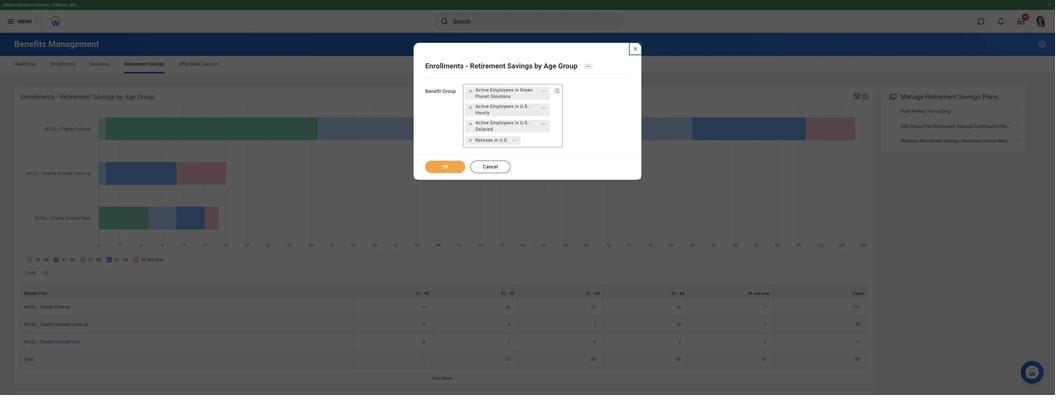 Task type: locate. For each thing, give the bounding box(es) containing it.
0 vertical spatial 30
[[506, 305, 510, 310]]

enrollments inside dialog
[[425, 62, 464, 70]]

0 horizontal spatial 142
[[42, 270, 49, 275]]

2 x small image from the top
[[467, 104, 474, 111]]

0 horizontal spatial group
[[137, 93, 154, 100]]

0 for 7
[[423, 340, 425, 345]]

1 horizontal spatial age
[[544, 62, 556, 70]]

across
[[983, 138, 997, 144]]

60
[[595, 291, 600, 296]]

enrollments inside tab list
[[51, 61, 75, 67]]

1 vertical spatial active
[[475, 104, 489, 109]]

-
[[50, 2, 52, 7], [465, 62, 468, 70], [56, 93, 58, 100], [530, 104, 531, 109], [530, 120, 531, 125], [422, 291, 423, 296], [507, 291, 508, 296], [592, 291, 594, 296], [677, 291, 679, 296], [37, 305, 38, 310], [37, 322, 38, 327], [37, 340, 38, 345]]

row containing benefit plan
[[21, 284, 868, 299]]

401(k) - charles schwab link
[[24, 303, 70, 310]]

schwab
[[55, 305, 70, 310], [55, 322, 70, 327], [55, 340, 70, 345]]

1 active from the top
[[475, 87, 489, 93]]

group left planet
[[442, 88, 456, 94]]

x small image left retirees at the top
[[467, 137, 474, 144]]

active for active employees in u.s. - salaried
[[475, 120, 489, 125]]

0 vertical spatial u.s.
[[520, 104, 529, 109]]

2 401(k) from the top
[[24, 322, 36, 327]]

0 vertical spatial related actions image
[[541, 89, 546, 94]]

healthcare
[[14, 61, 37, 67]]

1 button down 53 "button" in the right bottom of the page
[[593, 322, 597, 327]]

related actions image inside active employees in u.s. - hourly, press delete to clear value. option
[[541, 105, 546, 110]]

0 vertical spatial 1 button
[[423, 304, 426, 310]]

401(k)
[[24, 305, 36, 310], [24, 322, 36, 327], [24, 340, 36, 345]]

142 down 17
[[853, 357, 860, 362]]

1 vertical spatial schwab
[[55, 322, 70, 327]]

0 horizontal spatial 30
[[506, 305, 510, 310]]

formatting
[[928, 109, 950, 114]]

30
[[506, 305, 510, 310], [676, 357, 681, 362]]

x small image
[[467, 88, 474, 95], [467, 104, 474, 111], [467, 137, 474, 144]]

1 horizontal spatial 4 button
[[678, 339, 682, 345]]

hourly
[[475, 110, 490, 115]]

active employees in green planet solutions
[[475, 87, 533, 99]]

savings
[[148, 61, 164, 67], [507, 62, 533, 70], [92, 93, 115, 100], [958, 93, 981, 100], [957, 123, 973, 129], [944, 138, 960, 144]]

0 vertical spatial charles
[[39, 305, 54, 310]]

7 button down over at the bottom right of page
[[764, 304, 767, 310]]

employees up solutions
[[490, 87, 514, 93]]

list
[[881, 104, 1035, 148]]

1 row from the top
[[21, 284, 868, 299]]

0 vertical spatial 142 button
[[42, 270, 50, 276]]

- inside active employees in u.s. - hourly
[[530, 104, 531, 109]]

1 horizontal spatial 30
[[676, 357, 681, 362]]

u.s. inside active employees in u.s. - salaried
[[520, 120, 529, 125]]

x small image inside retirees in u.s., press delete to clear value. option
[[467, 137, 474, 144]]

1 vertical spatial 7
[[764, 322, 766, 327]]

related actions image
[[541, 105, 546, 110], [512, 138, 517, 143]]

active employees in u.s. - salaried, press delete to clear value. option
[[465, 120, 550, 132]]

30 button down 10 button
[[676, 357, 682, 362]]

18 button
[[855, 322, 861, 327]]

enrollments
[[51, 61, 75, 67], [425, 62, 464, 70], [21, 93, 55, 100]]

7
[[764, 305, 766, 310], [764, 322, 766, 327], [508, 340, 510, 345]]

1 401(k) from the top
[[24, 305, 36, 310]]

retirement inside dialog
[[470, 62, 505, 70]]

0 vertical spatial 30 button
[[506, 304, 511, 310]]

0 vertical spatial 16 button
[[676, 304, 682, 310]]

1 horizontal spatial 4
[[678, 340, 681, 345]]

1 x small image from the top
[[467, 88, 474, 95]]

4 down 10 button
[[678, 340, 681, 345]]

manage retirement savings plans
[[901, 93, 998, 100]]

u.s.
[[520, 104, 529, 109], [520, 120, 529, 125], [500, 137, 508, 143]]

0 horizontal spatial 4 button
[[593, 339, 597, 345]]

4
[[593, 340, 596, 345], [678, 340, 681, 345]]

related actions image inside active employees in green planet solutions, press delete to clear value. option
[[541, 89, 546, 94]]

0 vertical spatial by
[[534, 62, 542, 70]]

30 down 41 - 50
[[506, 305, 510, 310]]

maintain retirement savings allocation across multiple providers link
[[881, 134, 1035, 148]]

1 down 31 - 40
[[423, 305, 425, 310]]

2 vertical spatial 7 button
[[508, 339, 511, 345]]

16 button down 61 - 64
[[676, 304, 682, 310]]

u.s. inside active employees in u.s. - hourly
[[520, 104, 529, 109]]

0 button for 7
[[423, 339, 426, 345]]

5 row from the top
[[21, 351, 868, 368]]

0 vertical spatial plan
[[923, 123, 932, 129]]

affordable care act
[[179, 61, 219, 67]]

1 related actions image from the top
[[541, 89, 546, 94]]

3 row from the top
[[21, 316, 868, 334]]

2 vertical spatial u.s.
[[500, 137, 508, 143]]

0 vertical spatial age
[[544, 62, 556, 70]]

group down retirement savings
[[137, 93, 154, 100]]

catch-
[[71, 322, 83, 327]]

- inside active employees in u.s. - salaried
[[530, 120, 531, 125]]

17
[[855, 340, 860, 345]]

4 row from the top
[[21, 334, 868, 351]]

employees for hourly
[[490, 104, 514, 109]]

1 horizontal spatial count
[[853, 291, 864, 296]]

roth
[[71, 340, 80, 345]]

3 charles from the top
[[39, 340, 54, 345]]

list containing pixel perfect formatting
[[881, 104, 1035, 148]]

2 chevron right image from the top
[[1013, 136, 1022, 143]]

1 up view more ... link
[[423, 357, 425, 362]]

employees down solutions
[[490, 104, 514, 109]]

benefit group
[[425, 88, 456, 94]]

401(k) for 401(k) - charles schwab
[[24, 305, 36, 310]]

1 vertical spatial benefit
[[24, 291, 38, 296]]

chevron right image
[[1013, 121, 1022, 128], [1013, 136, 1022, 143]]

by inside benefits management main content
[[116, 93, 123, 100]]

1 horizontal spatial 16
[[761, 357, 766, 362]]

up
[[83, 322, 88, 327]]

7 down over at the bottom right of page
[[764, 305, 766, 310]]

2 related actions image from the top
[[541, 121, 546, 126]]

enrollments up benefit group
[[425, 62, 464, 70]]

7 button
[[764, 304, 767, 310], [764, 322, 767, 327], [508, 339, 511, 345]]

x small image inside active employees in u.s. - hourly, press delete to clear value. option
[[467, 104, 474, 111]]

0 horizontal spatial plan
[[39, 291, 47, 296]]

related actions image for active employees in u.s. - hourly
[[541, 105, 546, 110]]

active up the "hourly"
[[475, 104, 489, 109]]

notifications large image
[[997, 18, 1004, 25]]

7 button up 2
[[764, 322, 767, 327]]

65
[[748, 291, 752, 296]]

1 vertical spatial age
[[124, 93, 136, 100]]

count up 107 button
[[853, 291, 864, 296]]

savings up maintain retirement savings allocation across multiple providers
[[957, 123, 973, 129]]

employees down active employees in u.s. - hourly
[[490, 120, 514, 125]]

implementation preview -   adeptai_dpt1
[[3, 2, 78, 7]]

0 vertical spatial 7
[[764, 305, 766, 310]]

savings left affordable
[[148, 61, 164, 67]]

1 vertical spatial 30
[[676, 357, 681, 362]]

employees inside active employees in u.s. - salaried
[[490, 120, 514, 125]]

0 horizontal spatial 4
[[593, 340, 596, 345]]

benefits management
[[14, 39, 99, 49]]

count up benefit plan
[[25, 270, 36, 275]]

1 horizontal spatial 142
[[853, 357, 860, 362]]

count inside 'popup button'
[[853, 291, 864, 296]]

16 button
[[676, 304, 682, 310], [761, 357, 767, 362]]

58
[[591, 357, 596, 362]]

count
[[25, 270, 36, 275], [853, 291, 864, 296]]

0 vertical spatial schwab
[[55, 305, 70, 310]]

30 button down 41 - 50
[[506, 304, 511, 310]]

schwab left the roth
[[55, 340, 70, 345]]

2 active from the top
[[475, 104, 489, 109]]

cancel
[[483, 164, 498, 169]]

chevron right image down chevron right icon
[[1013, 121, 1022, 128]]

x small image for retirees in u.s.
[[467, 137, 474, 144]]

7 for 16
[[764, 305, 766, 310]]

in inside active employees in u.s. - hourly
[[515, 104, 519, 109]]

active up salaried
[[475, 120, 489, 125]]

group
[[558, 62, 578, 70], [442, 88, 456, 94], [137, 93, 154, 100]]

7 button for 16
[[764, 304, 767, 310]]

401(k) down 401(k) - charles schwab
[[24, 322, 36, 327]]

implementation
[[3, 2, 33, 7]]

- inside popup button
[[507, 291, 508, 296]]

3 schwab from the top
[[55, 340, 70, 345]]

2 4 from the left
[[678, 340, 681, 345]]

tab list containing healthcare
[[7, 56, 1048, 73]]

0 vertical spatial active
[[475, 87, 489, 93]]

x small image for active employees in green planet solutions
[[467, 88, 474, 95]]

2
[[764, 340, 766, 345]]

142
[[42, 270, 49, 275], [853, 357, 860, 362]]

1 for 30
[[423, 305, 425, 310]]

2 row from the top
[[21, 299, 868, 316]]

3 x small image from the top
[[467, 137, 474, 144]]

1 horizontal spatial enrollments - retirement savings by age group
[[425, 62, 578, 70]]

401(k) - charles schwab roth
[[24, 340, 80, 345]]

plan right the cross
[[923, 123, 932, 129]]

142 button
[[42, 270, 50, 276], [853, 357, 861, 362]]

3 active from the top
[[475, 120, 489, 125]]

charles down benefit plan
[[39, 305, 54, 310]]

2 vertical spatial active
[[475, 120, 489, 125]]

2 vertical spatial schwab
[[55, 340, 70, 345]]

active inside active employees in u.s. - salaried
[[475, 120, 489, 125]]

2 vertical spatial 1
[[423, 357, 425, 362]]

0 vertical spatial enrollments - retirement savings by age group
[[425, 62, 578, 70]]

1 vertical spatial 16
[[761, 357, 766, 362]]

16 down 61 - 64
[[676, 305, 681, 310]]

1 horizontal spatial related actions image
[[541, 105, 546, 110]]

0 vertical spatial 401(k)
[[24, 305, 36, 310]]

x small image left planet
[[467, 88, 474, 95]]

chevron right image inside edit cross plan retirement savings contribution maximum link
[[1013, 121, 1022, 128]]

1 vertical spatial 30 button
[[676, 357, 682, 362]]

2 vertical spatial 7
[[508, 340, 510, 345]]

in inside active employees in green planet solutions
[[515, 87, 519, 93]]

1 horizontal spatial benefit
[[425, 88, 441, 94]]

schwab up 401(k) - charles schwab catch-up link
[[55, 305, 70, 310]]

401(k) for 401(k) - charles schwab catch-up
[[24, 322, 36, 327]]

more
[[442, 376, 452, 381]]

row containing 401(k) - charles schwab
[[21, 299, 868, 316]]

0 horizontal spatial benefit
[[24, 291, 38, 296]]

18
[[855, 322, 860, 327]]

total element
[[24, 356, 33, 362]]

4 up 58 button
[[593, 340, 596, 345]]

solutions
[[490, 94, 511, 99]]

retirement inside tab list
[[124, 61, 147, 67]]

cancel button
[[471, 161, 510, 173]]

58 button
[[591, 357, 597, 362]]

7 up 37 button
[[508, 340, 510, 345]]

1 employees from the top
[[490, 87, 514, 93]]

enrollments down benefits management
[[51, 61, 75, 67]]

0 vertical spatial 16
[[676, 305, 681, 310]]

related actions image inside retirees in u.s., press delete to clear value. option
[[512, 138, 517, 143]]

count button
[[774, 285, 867, 298]]

1 button up view more ... link
[[423, 357, 426, 362]]

chevron right image down maximum
[[1013, 136, 1022, 143]]

1 vertical spatial by
[[116, 93, 123, 100]]

0
[[423, 322, 425, 327], [508, 322, 510, 327], [423, 340, 425, 345]]

4 button up 58 button
[[593, 339, 597, 345]]

savings up green
[[507, 62, 533, 70]]

142 inside row
[[853, 357, 860, 362]]

1
[[423, 305, 425, 310], [593, 322, 596, 327], [423, 357, 425, 362]]

active employees in u.s. - hourly, press delete to clear value. option
[[465, 103, 550, 116]]

savings down insurance
[[92, 93, 115, 100]]

4 button down 10 button
[[678, 339, 682, 345]]

benefit for benefit group
[[425, 88, 441, 94]]

employees for solutions
[[490, 87, 514, 93]]

2 vertical spatial 1 button
[[423, 357, 426, 362]]

3 employees from the top
[[490, 120, 514, 125]]

benefit inside popup button
[[24, 291, 38, 296]]

enrollments - retirement savings by age group dialog
[[414, 43, 642, 180]]

401(k) up total element on the left of the page
[[24, 340, 36, 345]]

0 horizontal spatial age
[[124, 93, 136, 100]]

group up prompts 'image'
[[558, 62, 578, 70]]

over
[[762, 291, 770, 296]]

1 vertical spatial 7 button
[[764, 322, 767, 327]]

1 vertical spatial count
[[853, 291, 864, 296]]

enrollments - retirement savings by age group down insurance
[[21, 93, 154, 100]]

2 schwab from the top
[[55, 322, 70, 327]]

items selected list box
[[463, 85, 552, 146]]

2 charles from the top
[[39, 322, 54, 327]]

1 vertical spatial charles
[[39, 322, 54, 327]]

142 button down 17
[[853, 357, 861, 362]]

enrollments - retirement savings by age group up active employees in green planet solutions
[[425, 62, 578, 70]]

142 button up benefit plan
[[42, 270, 50, 276]]

chevron right image inside maintain retirement savings allocation across multiple providers link
[[1013, 136, 1022, 143]]

7 up 2
[[764, 322, 766, 327]]

1 chevron right image from the top
[[1013, 121, 1022, 128]]

active inside active employees in u.s. - hourly
[[475, 104, 489, 109]]

16 down 2
[[761, 357, 766, 362]]

- inside popup button
[[422, 291, 423, 296]]

edit cross plan retirement savings contribution maximum link
[[881, 119, 1027, 134]]

in for active employees in u.s. - hourly
[[515, 104, 519, 109]]

3 401(k) from the top
[[24, 340, 36, 345]]

142 up benefit plan
[[42, 270, 49, 275]]

1 horizontal spatial plan
[[923, 123, 932, 129]]

1 4 from the left
[[593, 340, 596, 345]]

active inside active employees in green planet solutions
[[475, 87, 489, 93]]

total
[[24, 357, 33, 362]]

0 vertical spatial employees
[[490, 87, 514, 93]]

30 down 10 button
[[676, 357, 681, 362]]

1 vertical spatial 142
[[853, 357, 860, 362]]

enrollments - retirement savings by age group inside benefits management main content
[[21, 93, 154, 100]]

active up planet
[[475, 87, 489, 93]]

2 vertical spatial charles
[[39, 340, 54, 345]]

1 vertical spatial related actions image
[[541, 121, 546, 126]]

list inside benefits management main content
[[881, 104, 1035, 148]]

1 horizontal spatial 16 button
[[761, 357, 767, 362]]

in inside active employees in u.s. - salaried
[[515, 120, 519, 125]]

0 vertical spatial 7 button
[[764, 304, 767, 310]]

profile logan mcneil element
[[1031, 14, 1051, 29]]

2 vertical spatial x small image
[[467, 137, 474, 144]]

by
[[534, 62, 542, 70], [116, 93, 123, 100]]

0 horizontal spatial by
[[116, 93, 123, 100]]

7 button up 37 button
[[508, 339, 511, 345]]

age
[[544, 62, 556, 70], [124, 93, 136, 100]]

retirement
[[124, 61, 147, 67], [470, 62, 505, 70], [60, 93, 91, 100], [926, 93, 957, 100], [933, 123, 956, 129], [920, 138, 942, 144]]

schwab left catch-
[[55, 322, 70, 327]]

0 vertical spatial 1
[[423, 305, 425, 310]]

1 horizontal spatial by
[[534, 62, 542, 70]]

1 button down 31 - 40
[[423, 304, 426, 310]]

green
[[520, 87, 533, 93]]

1 button
[[423, 304, 426, 310], [593, 322, 597, 327], [423, 357, 426, 362]]

0 horizontal spatial related actions image
[[512, 138, 517, 143]]

charles down 401(k) - charles schwab catch-up
[[39, 340, 54, 345]]

benefit
[[425, 88, 441, 94], [24, 291, 38, 296]]

related actions image for active employees in u.s. - salaried
[[541, 121, 546, 126]]

active employees in u.s. - hourly element
[[475, 103, 537, 116]]

x small image for active employees in u.s. - hourly
[[467, 104, 474, 111]]

2 vertical spatial employees
[[490, 120, 514, 125]]

1 vertical spatial 401(k)
[[24, 322, 36, 327]]

...
[[453, 376, 456, 381]]

0 vertical spatial benefit
[[425, 88, 441, 94]]

1 vertical spatial u.s.
[[520, 120, 529, 125]]

search image
[[440, 17, 449, 26]]

active employees in u.s. - salaried
[[475, 120, 531, 132]]

2 employees from the top
[[490, 104, 514, 109]]

0 vertical spatial related actions image
[[541, 105, 546, 110]]

planet
[[475, 94, 489, 99]]

401(k) down benefit plan
[[24, 305, 36, 310]]

1 horizontal spatial group
[[442, 88, 456, 94]]

1 vertical spatial employees
[[490, 104, 514, 109]]

0 vertical spatial chevron right image
[[1013, 121, 1022, 128]]

benefit inside enrollments - retirement savings by age group dialog
[[425, 88, 441, 94]]

0 vertical spatial x small image
[[467, 88, 474, 95]]

employees inside active employees in green planet solutions
[[490, 87, 514, 93]]

0 horizontal spatial enrollments - retirement savings by age group
[[21, 93, 154, 100]]

close endorsement request status image
[[633, 46, 638, 52]]

charles down 401(k) - charles schwab
[[39, 322, 54, 327]]

1 charles from the top
[[39, 305, 54, 310]]

0 button for 0
[[423, 322, 426, 327]]

1 vertical spatial 1 button
[[593, 322, 597, 327]]

related actions image
[[541, 89, 546, 94], [541, 121, 546, 126]]

1 horizontal spatial 142 button
[[853, 357, 861, 362]]

1 down 53 "button" in the right bottom of the page
[[593, 322, 596, 327]]

1 schwab from the top
[[55, 305, 70, 310]]

plan
[[923, 123, 932, 129], [39, 291, 47, 296]]

row
[[21, 284, 868, 299], [21, 299, 868, 316], [21, 316, 868, 334], [21, 334, 868, 351], [21, 351, 868, 368]]

53 button
[[591, 304, 597, 310]]

107 button
[[853, 304, 861, 310]]

row containing 401(k) - charles schwab roth
[[21, 334, 868, 351]]

4 button
[[593, 339, 597, 345], [678, 339, 682, 345]]

16 button down 2
[[761, 357, 767, 362]]

chevron right image for providers
[[1013, 136, 1022, 143]]

1 vertical spatial plan
[[39, 291, 47, 296]]

tab list
[[7, 56, 1048, 73]]

1 vertical spatial chevron right image
[[1013, 136, 1022, 143]]

1 vertical spatial 1
[[593, 322, 596, 327]]

0 vertical spatial count
[[25, 270, 36, 275]]

1 vertical spatial x small image
[[467, 104, 474, 111]]

1 vertical spatial enrollments - retirement savings by age group
[[21, 93, 154, 100]]

related actions image inside active employees in u.s. - salaried, press delete to clear value. option
[[541, 121, 546, 126]]

enrollments - retirement savings by age group
[[425, 62, 578, 70], [21, 93, 154, 100]]

2 vertical spatial 401(k)
[[24, 340, 36, 345]]

by inside dialog
[[534, 62, 542, 70]]

plan up 401(k) - charles schwab link at the left
[[39, 291, 47, 296]]

0 vertical spatial 142
[[42, 270, 49, 275]]

employees inside active employees in u.s. - hourly
[[490, 104, 514, 109]]

0 button
[[423, 322, 426, 327], [508, 322, 511, 327], [423, 339, 426, 345]]

x small image left the "hourly"
[[467, 104, 474, 111]]

1 vertical spatial related actions image
[[512, 138, 517, 143]]

1 horizontal spatial 30 button
[[676, 357, 682, 362]]

30 button
[[506, 304, 511, 310], [676, 357, 682, 362]]



Task type: describe. For each thing, give the bounding box(es) containing it.
51
[[586, 291, 591, 296]]

view
[[432, 376, 441, 381]]

7 button for 10
[[764, 322, 767, 327]]

configure this page image
[[1038, 40, 1047, 48]]

0 for 0
[[423, 322, 425, 327]]

perfect
[[912, 109, 927, 114]]

61
[[672, 291, 676, 296]]

charles for 401(k) - charles schwab roth
[[39, 340, 54, 345]]

benefits management main content
[[0, 33, 1055, 395]]

65 and over button
[[688, 285, 773, 298]]

10 button
[[676, 322, 682, 327]]

active for active employees in green planet solutions
[[475, 87, 489, 93]]

142 for the left 142 button
[[42, 270, 49, 275]]

providers
[[1016, 138, 1035, 144]]

0 horizontal spatial 142 button
[[42, 270, 50, 276]]

u.s. for active employees in u.s. - hourly
[[520, 104, 529, 109]]

plan inside popup button
[[39, 291, 47, 296]]

in for active employees in u.s. - salaried
[[515, 120, 519, 125]]

x small image
[[467, 120, 474, 127]]

group inside enrollments - retirement savings by age group element
[[137, 93, 154, 100]]

enrollments - retirement savings by age group inside dialog
[[425, 62, 578, 70]]

4 for 2nd "4" button from right
[[593, 340, 596, 345]]

plans
[[982, 93, 998, 100]]

pixel
[[901, 109, 911, 114]]

1 4 button from the left
[[593, 339, 597, 345]]

1 button for 37
[[423, 357, 426, 362]]

401(k) - charles schwab catch-up
[[24, 322, 88, 327]]

management
[[48, 39, 99, 49]]

maintain
[[901, 138, 919, 144]]

implementation preview -   adeptai_dpt1 banner
[[0, 0, 1055, 33]]

401(k) - charles schwab
[[24, 305, 70, 310]]

allocation
[[961, 138, 982, 144]]

benefits
[[14, 39, 46, 49]]

related actions image for active employees in green planet solutions
[[541, 89, 546, 94]]

benefit plan
[[24, 291, 47, 296]]

multiple
[[998, 138, 1015, 144]]

and
[[754, 291, 761, 296]]

ok button
[[425, 161, 465, 173]]

charles for 401(k) - charles schwab catch-up
[[39, 322, 54, 327]]

0 horizontal spatial count
[[25, 270, 36, 275]]

pixel perfect formatting link
[[881, 104, 1027, 119]]

4 for 2nd "4" button
[[678, 340, 681, 345]]

61 - 64
[[672, 291, 685, 296]]

retirees in u.s. element
[[475, 137, 508, 143]]

age inside dialog
[[544, 62, 556, 70]]

contribution
[[974, 123, 1000, 129]]

401(k) - charles schwab roth link
[[24, 338, 80, 345]]

benefit for benefit plan
[[24, 291, 38, 296]]

prompts image
[[552, 86, 561, 95]]

retirees in u.s., press delete to clear value. option
[[465, 136, 521, 145]]

related actions image for retirees in u.s.
[[512, 138, 517, 143]]

savings down edit cross plan retirement savings contribution maximum link
[[944, 138, 960, 144]]

schwab for roth
[[55, 340, 70, 345]]

tab list inside benefits management main content
[[7, 56, 1048, 73]]

40
[[424, 291, 429, 296]]

active employees in u.s. - hourly
[[475, 104, 531, 115]]

maximum
[[1001, 123, 1021, 129]]

401(k) for 401(k) - charles schwab roth
[[24, 340, 36, 345]]

pixel perfect formatting
[[901, 109, 950, 114]]

10
[[676, 322, 681, 327]]

retirement savings
[[124, 61, 164, 67]]

0 horizontal spatial 16 button
[[676, 304, 682, 310]]

active employees in green planet solutions element
[[475, 87, 537, 100]]

cross
[[910, 123, 922, 129]]

benefit plan button
[[21, 285, 354, 298]]

menu group image
[[888, 92, 897, 101]]

37
[[506, 357, 510, 362]]

0 horizontal spatial 30 button
[[506, 304, 511, 310]]

64
[[680, 291, 685, 296]]

enrollments - retirement savings by age group link
[[425, 62, 578, 70]]

view more ...
[[432, 376, 456, 381]]

31 - 40 button
[[355, 285, 432, 298]]

active employees in u.s. - salaried element
[[475, 120, 537, 132]]

0 horizontal spatial 16
[[676, 305, 681, 310]]

salaried
[[475, 126, 493, 132]]

1 for 37
[[423, 357, 425, 362]]

ok
[[442, 164, 449, 169]]

50
[[509, 291, 514, 296]]

adeptai_dpt1
[[53, 2, 78, 7]]

row containing 401(k) - charles schwab catch-up
[[21, 316, 868, 334]]

30 for left the 30 button
[[506, 305, 510, 310]]

act
[[212, 61, 219, 67]]

31
[[416, 291, 421, 296]]

close environment banner image
[[1047, 2, 1052, 7]]

savings inside tab list
[[148, 61, 164, 67]]

61 - 64 button
[[603, 285, 688, 298]]

active employees in green planet solutions, press delete to clear value. option
[[465, 87, 550, 100]]

2 4 button from the left
[[678, 339, 682, 345]]

- inside banner
[[50, 2, 52, 7]]

savings left plans
[[958, 93, 981, 100]]

enrollments - retirement savings by age group element
[[14, 86, 874, 384]]

enrollments down healthcare
[[21, 93, 55, 100]]

affordable
[[179, 61, 200, 67]]

41 - 50
[[501, 291, 514, 296]]

care
[[202, 61, 211, 67]]

u.s. for active employees in u.s. - salaried
[[520, 120, 529, 125]]

maintain retirement savings allocation across multiple providers
[[901, 138, 1035, 144]]

142 for 142 button to the bottom
[[853, 357, 860, 362]]

employees for salaried
[[490, 120, 514, 125]]

51 - 60 button
[[518, 285, 603, 298]]

7 for 10
[[764, 322, 766, 327]]

plan inside list
[[923, 123, 932, 129]]

1 button for 30
[[423, 304, 426, 310]]

enrollments - retirement savings by management level element
[[14, 391, 874, 395]]

retirees in u.s.
[[475, 137, 508, 143]]

schwab for catch-
[[55, 322, 70, 327]]

2 horizontal spatial group
[[558, 62, 578, 70]]

age inside main content
[[124, 93, 136, 100]]

41 - 50 button
[[433, 285, 518, 298]]

41
[[501, 291, 506, 296]]

manage
[[901, 93, 924, 100]]

31 - 40
[[416, 291, 429, 296]]

view more ... link
[[14, 372, 874, 384]]

retirees
[[475, 137, 493, 143]]

30 for the right the 30 button
[[676, 357, 681, 362]]

401(k) - charles schwab catch-up link
[[24, 321, 88, 327]]

preview
[[34, 2, 49, 7]]

inbox large image
[[1017, 18, 1024, 25]]

chevron right image for maximum
[[1013, 121, 1022, 128]]

chevron right image
[[1013, 106, 1022, 113]]

row containing total
[[21, 351, 868, 368]]

in for active employees in green planet solutions
[[515, 87, 519, 93]]

17 button
[[855, 339, 861, 345]]

65 and over
[[748, 291, 770, 296]]

1 vertical spatial 142 button
[[853, 357, 861, 362]]

51 - 60
[[586, 291, 600, 296]]

edit cross plan retirement savings contribution maximum
[[901, 123, 1021, 129]]

edit
[[901, 123, 909, 129]]

savings inside dialog
[[507, 62, 533, 70]]

charles for 401(k) - charles schwab
[[39, 305, 54, 310]]

107
[[853, 305, 860, 310]]

active for active employees in u.s. - hourly
[[475, 104, 489, 109]]

37 button
[[506, 357, 511, 362]]

insurance
[[90, 61, 110, 67]]

53
[[591, 305, 596, 310]]

1 vertical spatial 16 button
[[761, 357, 767, 362]]



Task type: vqa. For each thing, say whether or not it's contained in the screenshot.
Formatting
yes



